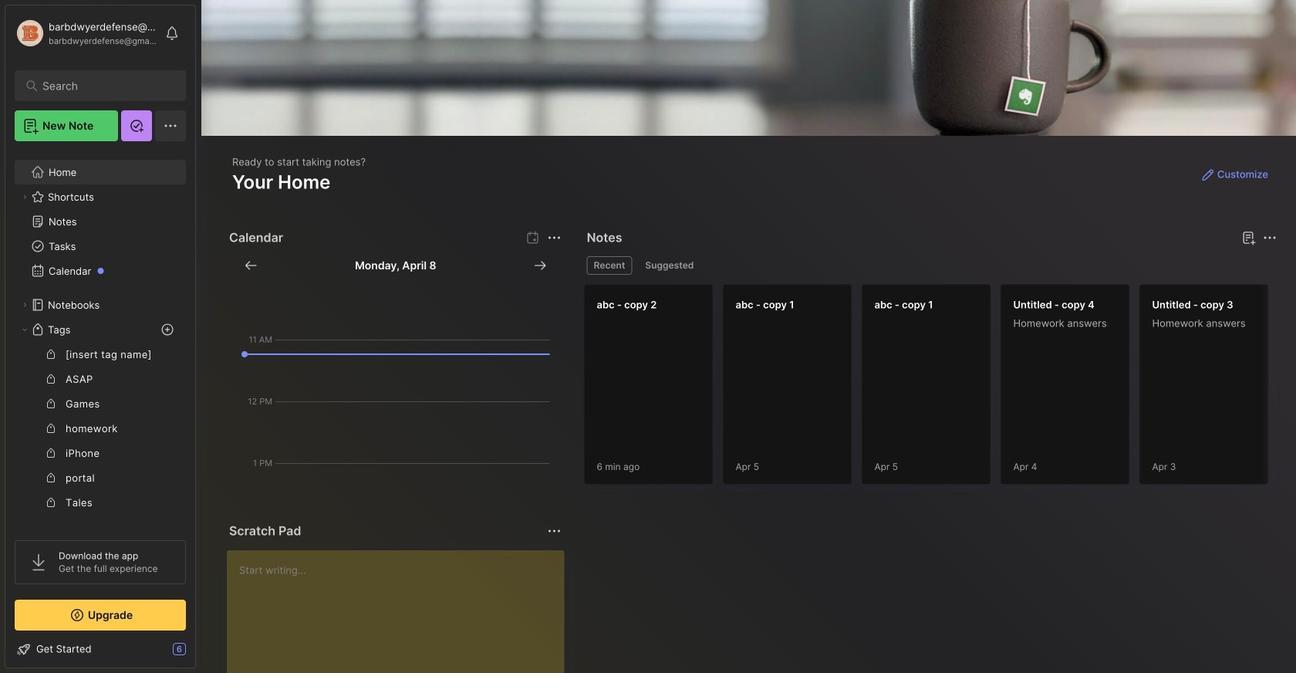 Task type: locate. For each thing, give the bounding box(es) containing it.
1 vertical spatial more actions image
[[545, 522, 564, 540]]

more actions image for first more actions field from the bottom of the page
[[545, 522, 564, 540]]

Search text field
[[42, 79, 166, 93]]

2 more actions image from the top
[[545, 522, 564, 540]]

2 tab from the left
[[639, 256, 701, 275]]

0 vertical spatial more actions image
[[545, 228, 564, 247]]

0 vertical spatial more actions field
[[544, 227, 566, 249]]

click to collapse image
[[195, 645, 206, 663]]

0 horizontal spatial tab
[[587, 256, 633, 275]]

None search field
[[42, 76, 166, 95]]

more actions image
[[545, 228, 564, 247], [545, 522, 564, 540]]

tab list
[[587, 256, 1275, 275]]

row group
[[584, 284, 1297, 494]]

1 vertical spatial more actions field
[[544, 520, 566, 542]]

1 more actions image from the top
[[545, 228, 564, 247]]

tab
[[587, 256, 633, 275], [639, 256, 701, 275]]

1 tab from the left
[[587, 256, 633, 275]]

tree inside 'main' element
[[5, 151, 195, 672]]

1 horizontal spatial tab
[[639, 256, 701, 275]]

none search field inside 'main' element
[[42, 76, 166, 95]]

Help and Learning task checklist field
[[5, 637, 195, 662]]

More actions field
[[544, 227, 566, 249], [544, 520, 566, 542]]

tree
[[5, 151, 195, 672]]

group
[[15, 342, 185, 589]]

1 more actions field from the top
[[544, 227, 566, 249]]



Task type: describe. For each thing, give the bounding box(es) containing it.
Choose date to view field
[[355, 258, 437, 273]]

main element
[[0, 0, 201, 673]]

expand notebooks image
[[20, 300, 29, 310]]

2 more actions field from the top
[[544, 520, 566, 542]]

group inside 'main' element
[[15, 342, 185, 589]]

Account field
[[15, 18, 157, 49]]

Start writing… text field
[[239, 550, 564, 673]]

more actions image for 2nd more actions field from the bottom of the page
[[545, 228, 564, 247]]

expand tags image
[[20, 325, 29, 334]]



Task type: vqa. For each thing, say whether or not it's contained in the screenshot.
2nd more actions field from the top of the page
yes



